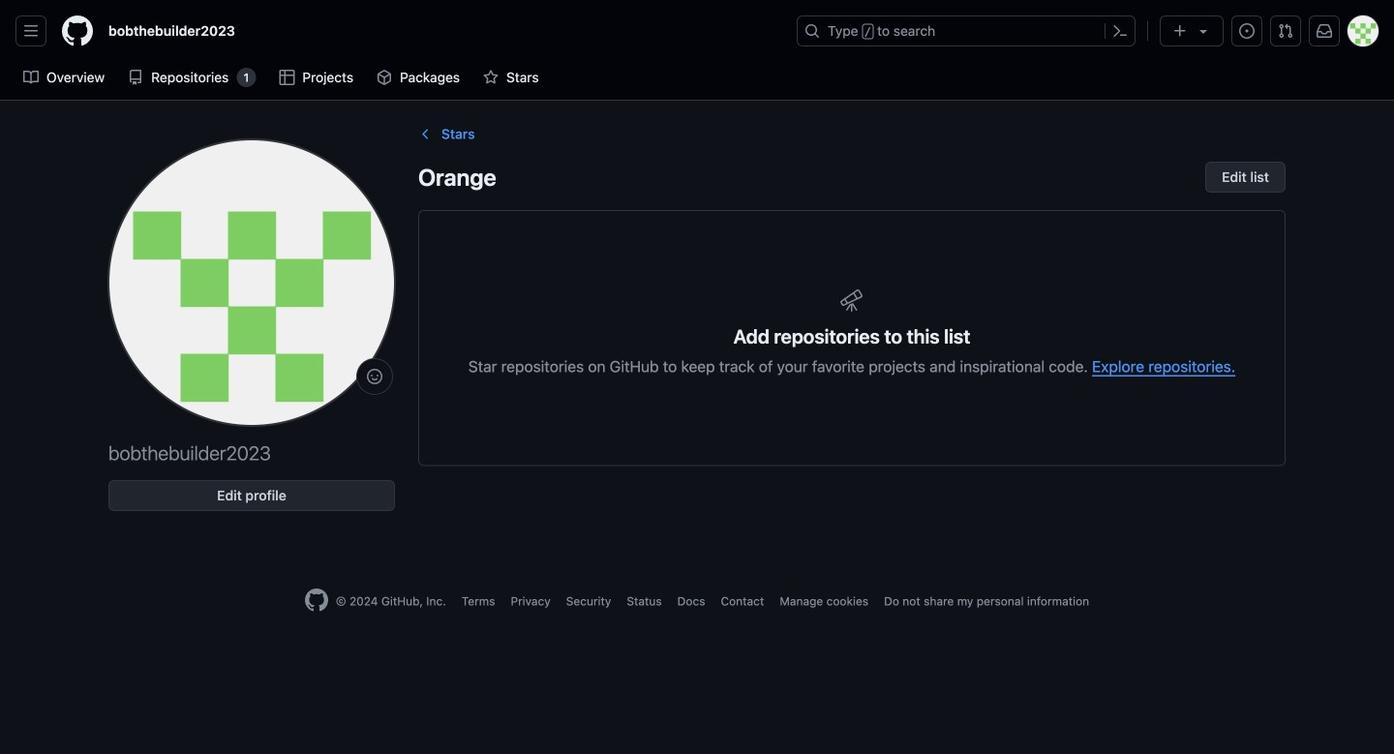 Task type: describe. For each thing, give the bounding box(es) containing it.
change your avatar image
[[108, 139, 395, 426]]

chevron left image
[[418, 126, 434, 142]]

homepage image
[[62, 15, 93, 46]]

triangle down image
[[1196, 23, 1212, 39]]

git pull request image
[[1278, 23, 1294, 39]]



Task type: vqa. For each thing, say whether or not it's contained in the screenshot.
book Icon
yes



Task type: locate. For each thing, give the bounding box(es) containing it.
notifications image
[[1317, 23, 1333, 39]]

command palette image
[[1113, 23, 1128, 39]]

table image
[[279, 70, 295, 85]]

package image
[[377, 70, 392, 85]]

book image
[[23, 70, 39, 85]]

repo image
[[128, 70, 144, 85]]

issue opened image
[[1240, 23, 1255, 39]]

plus image
[[1173, 23, 1188, 39]]

homepage image
[[305, 589, 328, 612]]

smiley image
[[367, 369, 383, 384]]

telescope image
[[841, 289, 864, 312]]

star image
[[483, 70, 499, 85]]



